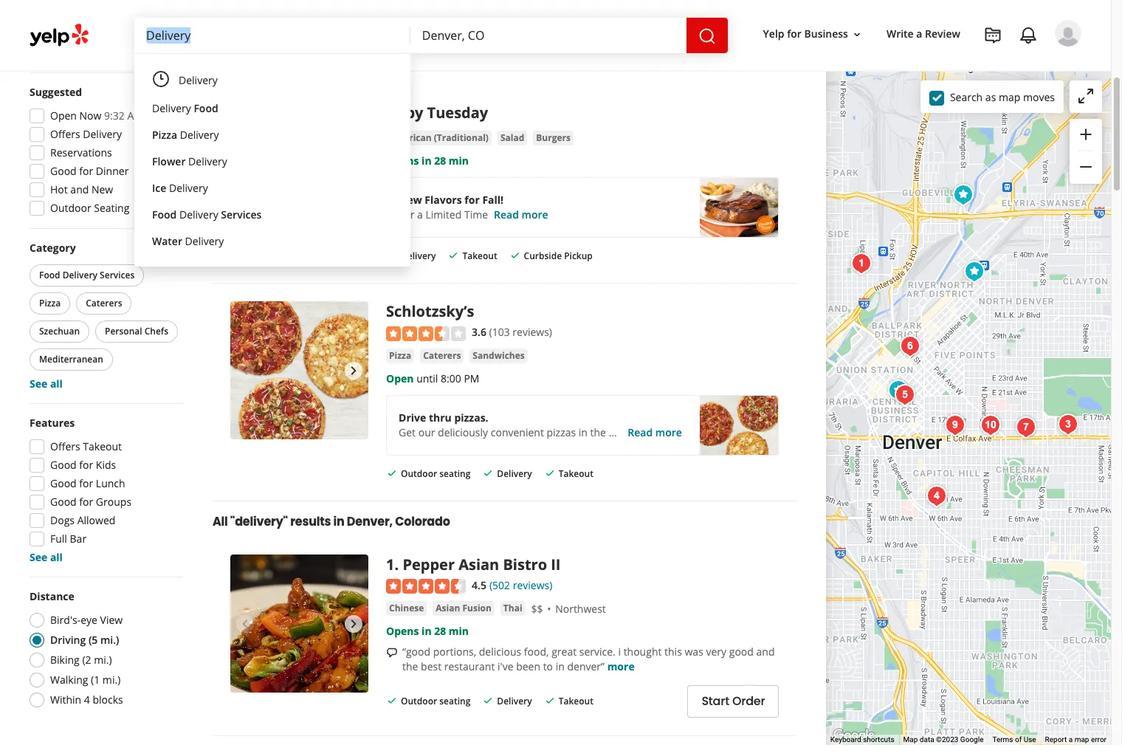 Task type: describe. For each thing, give the bounding box(es) containing it.
1 reviews) from the top
[[513, 325, 552, 339]]

flower
[[152, 154, 186, 168]]

pizzas
[[547, 425, 576, 439]]

blocks
[[93, 693, 123, 707]]

16 speech v2 image
[[386, 647, 398, 659]]

delivery up "pizza delivery"
[[152, 101, 191, 115]]

"good portions, delicious food, great service. i thought this was very good and the best restaurant i've been to in denver"
[[403, 645, 775, 673]]

delivery down flower delivery
[[169, 181, 208, 195]]

personal
[[105, 325, 142, 338]]

colorado
[[395, 513, 450, 530]]

0 horizontal spatial new
[[92, 182, 113, 196]]

american (traditional) button
[[386, 131, 492, 145]]

1 horizontal spatial pizza
[[152, 128, 177, 142]]

portions,
[[433, 645, 477, 659]]

dogs allowed
[[50, 513, 115, 527]]

service.
[[580, 645, 616, 659]]

this
[[665, 645, 682, 659]]

for for business
[[787, 27, 802, 41]]

see all button for category
[[30, 377, 63, 391]]

bourbon grill image
[[941, 411, 971, 440]]

start order link
[[688, 685, 780, 718]]

1 vertical spatial caterers button
[[420, 348, 464, 363]]

pm for open until 8:00 pm
[[464, 371, 480, 385]]

of
[[1016, 736, 1022, 744]]

for for dinner
[[79, 164, 93, 178]]

burgers
[[536, 131, 571, 144]]

fall!
[[483, 193, 504, 207]]

american
[[389, 131, 432, 144]]

flavors
[[425, 193, 462, 207]]

write a review link
[[881, 21, 967, 48]]

pm for open until 11:00 pm
[[733, 14, 749, 28]]

i've
[[498, 659, 514, 673]]

delivery down open now 9:32 am
[[83, 127, 122, 141]]

nolan p. image
[[1055, 20, 1082, 47]]

caterers for the caterers button to the left
[[86, 297, 122, 309]]

to
[[543, 659, 553, 673]]

(5
[[89, 633, 98, 647]]

schlotzsky's
[[386, 302, 474, 322]]

terms
[[993, 736, 1014, 744]]

2 vertical spatial more
[[608, 659, 635, 673]]

start order
[[702, 693, 766, 710]]

good for good for groups
[[50, 495, 77, 509]]

offers takeout
[[50, 439, 122, 454]]

16 checkmark v2 image down 16 speech v2 "icon"
[[386, 695, 398, 707]]

1 slideshow element from the top
[[230, 302, 369, 440]]

9:00
[[511, 14, 532, 28]]

delivery down i've
[[497, 695, 532, 708]]

time
[[464, 208, 488, 222]]

i
[[619, 645, 621, 659]]

2 reviews) from the top
[[513, 578, 553, 592]]

pizza for the top pizza button
[[39, 297, 61, 309]]

opens for (502 reviews) link
[[386, 624, 419, 638]]

delivery inside button
[[63, 269, 97, 281]]

biking (2 mi.)
[[50, 653, 112, 667]]

brooklyn's finest pizza image
[[884, 376, 914, 405]]

food,
[[524, 645, 549, 659]]

0 vertical spatial food
[[194, 101, 218, 115]]

1 . pepper asian bistro ii
[[386, 555, 561, 575]]

the inside the "good portions, delicious food, great service. i thought this was very good and the best restaurant i've been to in denver"
[[403, 659, 418, 673]]

good for lunch
[[50, 476, 125, 490]]

in inside the "good portions, delicious food, great service. i thought this was very good and the best restaurant i've been to in denver"
[[556, 659, 565, 673]]

within
[[50, 693, 81, 707]]

16 checkmark v2 image down deliciously
[[483, 467, 494, 479]]

aloy thai eatery-capitol hill image
[[923, 482, 952, 511]]

for for groups
[[79, 495, 93, 509]]

groups
[[96, 495, 132, 509]]

as
[[986, 90, 997, 104]]

aloy modern thai image
[[896, 332, 926, 361]]

driving (5 mi.)
[[50, 633, 119, 647]]

(103
[[489, 325, 510, 339]]

use
[[1024, 736, 1037, 744]]

search as map moves
[[951, 90, 1055, 104]]

open for open until 8:00 pm
[[386, 371, 414, 385]]

1 outdoor seating from the top
[[401, 467, 471, 480]]

pickup
[[564, 250, 593, 262]]

good for good for kids
[[50, 458, 77, 472]]

keyboard
[[831, 736, 862, 744]]

ruby tuesday
[[386, 103, 488, 123]]

now
[[79, 109, 102, 123]]

map for error
[[1075, 736, 1090, 744]]

16 checkmark v2 image down restaurant
[[483, 695, 494, 707]]

in down the american (traditional) link
[[422, 154, 432, 168]]

4
[[84, 693, 90, 707]]

results
[[290, 513, 331, 530]]

pepper asian bistro ii image
[[847, 249, 877, 278]]

.
[[395, 555, 399, 575]]

$$$$
[[151, 40, 172, 52]]

kids
[[96, 458, 116, 472]]

offers for offers delivery
[[50, 127, 80, 141]]

takeout for 16 checkmark v2 icon under the limited
[[463, 250, 498, 262]]

option group containing distance
[[25, 589, 183, 712]]

min for salad link
[[449, 154, 469, 168]]

a for report
[[1069, 736, 1073, 744]]

outdoor inside "group"
[[50, 201, 91, 215]]

map region
[[745, 55, 1123, 745]]

opens for salad link
[[386, 154, 419, 168]]

burgers button
[[533, 131, 574, 145]]

chopstickers image
[[891, 380, 920, 410]]

3.6 (103 reviews)
[[472, 325, 552, 339]]

error
[[1092, 736, 1107, 744]]

16 checkmark v2 image left "curbside"
[[509, 249, 521, 261]]

caterers for the bottom the caterers button
[[423, 349, 461, 362]]

16 checkmark v2 image down the limited
[[448, 249, 460, 261]]

pizza delivery
[[152, 128, 219, 142]]

moves
[[1024, 90, 1055, 104]]

2 horizontal spatial more
[[656, 425, 682, 439]]

1 vertical spatial drive
[[609, 425, 634, 439]]

outdoor for 16 checkmark v2 image under 16 speech v2 "icon"
[[401, 695, 437, 708]]

takeout for 16 checkmark v2 icon under pizzas
[[559, 467, 594, 480]]

suggested
[[30, 85, 82, 99]]

open until 3:00 pm
[[261, 14, 354, 28]]

outdoor seating
[[50, 201, 130, 215]]

terms of use link
[[993, 736, 1037, 744]]

report a map error
[[1046, 736, 1107, 744]]

pizza for bottommost pizza button
[[389, 349, 412, 362]]

delicious
[[479, 645, 522, 659]]

a inside new flavors for fall! for a limited time read more
[[417, 208, 423, 222]]

personal chefs
[[105, 325, 168, 338]]

see all for features
[[30, 550, 63, 564]]

sandwiches
[[473, 349, 525, 362]]

0 vertical spatial services
[[221, 208, 262, 222]]

for for kids
[[79, 458, 93, 472]]

16 checkmark v2 image up 'denver,'
[[386, 467, 398, 479]]

terms of use
[[993, 736, 1037, 744]]

hot and new
[[50, 182, 113, 196]]

until for until 11:00 pm
[[680, 14, 702, 28]]

curbside
[[524, 250, 562, 262]]

mi.) for driving (5 mi.)
[[100, 633, 119, 647]]

chinese
[[389, 602, 424, 614]]

pepper asian bistro image
[[1054, 410, 1084, 439]]

"good
[[403, 645, 431, 659]]

Near text field
[[422, 27, 675, 44]]

food inside button
[[39, 269, 60, 281]]

view
[[100, 613, 123, 627]]

2 slideshow element from the top
[[230, 555, 369, 693]]

28 for (502 reviews) link
[[434, 624, 446, 638]]

full bar
[[50, 532, 86, 546]]

ice delivery
[[152, 181, 208, 195]]

szechuan button
[[30, 321, 89, 343]]

opens in 28 min for salad link
[[386, 154, 469, 168]]

24 clock v2 image
[[152, 70, 170, 88]]

group containing $
[[30, 11, 183, 61]]

order
[[733, 693, 766, 710]]

walking
[[50, 673, 88, 687]]

takeout for 16 checkmark v2 icon underneath to
[[559, 695, 594, 708]]

new inside new flavors for fall! for a limited time read more
[[399, 193, 422, 207]]

restaurant
[[444, 659, 495, 673]]

drive thru pizzas.
[[399, 410, 489, 425]]

1 horizontal spatial food
[[152, 208, 177, 222]]

$
[[49, 40, 54, 52]]

next image
[[345, 362, 363, 380]]

user actions element
[[752, 18, 1103, 109]]

min for (502 reviews) link
[[449, 624, 469, 638]]

denver"
[[568, 659, 605, 673]]

pizza hut image
[[949, 180, 979, 210]]

1 horizontal spatial $$
[[532, 602, 543, 616]]

(502 reviews)
[[490, 578, 553, 592]]

1 vertical spatial read
[[628, 425, 653, 439]]

mi.) for biking (2 mi.)
[[94, 653, 112, 667]]

map data ©2023 google
[[904, 736, 984, 744]]

1 vertical spatial pizza button
[[386, 348, 415, 363]]

great
[[552, 645, 577, 659]]

schlotzsky's image
[[230, 302, 369, 440]]

lunch
[[96, 476, 125, 490]]

good for kids
[[50, 458, 116, 472]]

american (traditional)
[[389, 131, 489, 144]]

get our deliciously convenient pizzas in the  drive thru.
[[399, 425, 660, 439]]

mediterranean button
[[30, 349, 113, 371]]

9:32
[[104, 109, 125, 123]]

limited
[[426, 208, 462, 222]]

Find text field
[[146, 27, 399, 44]]

projects image
[[985, 27, 1002, 44]]



Task type: locate. For each thing, give the bounding box(es) containing it.
1 good from the top
[[50, 164, 77, 178]]

0 vertical spatial reviews)
[[513, 325, 552, 339]]

delivery down for
[[401, 250, 436, 262]]

food delivery services button
[[30, 264, 144, 287]]

0 horizontal spatial services
[[100, 269, 135, 281]]

1 offers from the top
[[50, 127, 80, 141]]

curbside pickup
[[524, 250, 593, 262]]

lucky noodles image
[[977, 411, 1006, 440]]

in right results
[[333, 513, 345, 530]]

pizza button down 3.6 star rating image
[[386, 348, 415, 363]]

1 horizontal spatial map
[[1075, 736, 1090, 744]]

11:00
[[704, 14, 731, 28]]

all
[[213, 513, 228, 530]]

food up water
[[152, 208, 177, 222]]

review
[[926, 27, 961, 41]]

1 vertical spatial opens
[[386, 624, 419, 638]]

"delivery"
[[230, 513, 288, 530]]

takeout inside "group"
[[83, 439, 122, 454]]

food delivery services down category
[[39, 269, 135, 281]]

chinese button
[[386, 601, 427, 616]]

2 outdoor seating from the top
[[401, 695, 471, 708]]

reservations
[[50, 146, 112, 160]]

asian inside asian fusion button
[[436, 602, 460, 614]]

chinese link
[[386, 601, 427, 616]]

delivery down "convenient"
[[497, 467, 532, 480]]

0 vertical spatial drive
[[399, 410, 426, 425]]

start
[[702, 693, 730, 710]]

read inside new flavors for fall! for a limited time read more
[[494, 208, 519, 222]]

outdoor seating
[[401, 467, 471, 480], [401, 695, 471, 708]]

outdoor down 'hot and new'
[[50, 201, 91, 215]]

best
[[421, 659, 442, 673]]

0 vertical spatial min
[[449, 154, 469, 168]]

seating
[[94, 201, 130, 215]]

1 vertical spatial a
[[417, 208, 423, 222]]

1 opens in 28 min from the top
[[386, 154, 469, 168]]

all for features
[[50, 550, 63, 564]]

ruby tuesday image
[[230, 103, 369, 241]]

0 horizontal spatial map
[[999, 90, 1021, 104]]

takeout down pizzas
[[559, 467, 594, 480]]

services inside button
[[100, 269, 135, 281]]

2 vertical spatial outdoor
[[401, 695, 437, 708]]

option group
[[25, 589, 183, 712]]

within 4 blocks
[[50, 693, 123, 707]]

delivery up flower delivery
[[180, 128, 219, 142]]

delivery down "pizza delivery"
[[188, 154, 227, 168]]

open
[[261, 14, 289, 28], [457, 14, 485, 28], [650, 14, 677, 28], [50, 109, 77, 123], [386, 371, 414, 385]]

None search field
[[134, 18, 731, 53]]

0 vertical spatial asian
[[459, 555, 499, 575]]

2 see all from the top
[[30, 550, 63, 564]]

fusion
[[463, 602, 492, 614]]

takeout up kids
[[83, 439, 122, 454]]

2 vertical spatial food
[[39, 269, 60, 281]]

open up sponsored results at the top of the page
[[261, 14, 289, 28]]

pizzas.
[[455, 410, 489, 425]]

1 all from the top
[[50, 377, 63, 391]]

1 vertical spatial see all
[[30, 550, 63, 564]]

0 horizontal spatial more
[[522, 208, 548, 222]]

food delivery services up water delivery
[[152, 208, 262, 222]]

good for groups
[[50, 495, 132, 509]]

2 good from the top
[[50, 458, 77, 472]]

delivery right water
[[185, 234, 224, 248]]

0 vertical spatial map
[[999, 90, 1021, 104]]

1 horizontal spatial food delivery services
[[152, 208, 262, 222]]

outdoor down our
[[401, 467, 437, 480]]

2 vertical spatial mi.)
[[103, 673, 121, 687]]

pm right 3:00
[[339, 14, 354, 28]]

the right pizzas
[[591, 425, 606, 439]]

drive
[[399, 410, 426, 425], [609, 425, 634, 439]]

bird's-eye view
[[50, 613, 123, 627]]

1 vertical spatial food delivery services
[[39, 269, 135, 281]]

(traditional)
[[434, 131, 489, 144]]

drive up the get
[[399, 410, 426, 425]]

3.6 star rating image
[[386, 326, 466, 341]]

1 vertical spatial see
[[30, 550, 47, 564]]

open until 8:00 pm
[[386, 371, 480, 385]]

1 vertical spatial reviews)
[[513, 578, 553, 592]]

all down mediterranean button
[[50, 377, 63, 391]]

for up 'hot and new'
[[79, 164, 93, 178]]

1 horizontal spatial caterers
[[423, 349, 461, 362]]

hot
[[50, 182, 68, 196]]

1 see all from the top
[[30, 377, 63, 391]]

write
[[887, 27, 914, 41]]

0 horizontal spatial $$
[[83, 40, 93, 52]]

0 vertical spatial opens in 28 min
[[386, 154, 469, 168]]

16 chevron down v2 image
[[852, 29, 863, 40]]

1 vertical spatial mi.)
[[94, 653, 112, 667]]

0 vertical spatial $$
[[83, 40, 93, 52]]

our
[[419, 425, 435, 439]]

yelp for business button
[[757, 21, 869, 48]]

see up distance
[[30, 550, 47, 564]]

caterers down food delivery services button
[[86, 297, 122, 309]]

group containing category
[[27, 241, 183, 391]]

for right the yelp
[[787, 27, 802, 41]]

good
[[730, 645, 754, 659]]

delivery down category
[[63, 269, 97, 281]]

new up for
[[399, 193, 422, 207]]

open left "search" image
[[650, 14, 677, 28]]

1 horizontal spatial caterers button
[[420, 348, 464, 363]]

0 horizontal spatial pizza
[[39, 297, 61, 309]]

previous image for schlotzsky's image
[[236, 362, 254, 380]]

1 horizontal spatial drive
[[609, 425, 634, 439]]

offers up reservations
[[50, 127, 80, 141]]

thought
[[624, 645, 662, 659]]

28 down the american (traditional) link
[[434, 154, 446, 168]]

good down offers takeout
[[50, 458, 77, 472]]

0 horizontal spatial caterers button
[[76, 292, 132, 315]]

more inside new flavors for fall! for a limited time read more
[[522, 208, 548, 222]]

reviews) down bistro
[[513, 578, 553, 592]]

see
[[30, 377, 47, 391], [30, 550, 47, 564]]

until for until 8:00 pm
[[417, 371, 438, 385]]

16 checkmark v2 image down to
[[544, 695, 556, 707]]

pizza down 3.6 star rating image
[[389, 349, 412, 362]]

reviews)
[[513, 325, 552, 339], [513, 578, 553, 592]]

open for open until 3:00 pm
[[261, 14, 289, 28]]

1 vertical spatial outdoor
[[401, 467, 437, 480]]

0 vertical spatial a
[[917, 27, 923, 41]]

1 horizontal spatial new
[[399, 193, 422, 207]]

offers delivery
[[50, 127, 122, 141]]

until for until 9:00 pm
[[487, 14, 509, 28]]

good down good for kids
[[50, 476, 77, 490]]

1 horizontal spatial pizza button
[[386, 348, 415, 363]]

3 good from the top
[[50, 476, 77, 490]]

1 horizontal spatial a
[[917, 27, 923, 41]]

1 vertical spatial offers
[[50, 439, 80, 454]]

1 horizontal spatial more
[[608, 659, 635, 673]]

full
[[50, 532, 67, 546]]

offers up good for kids
[[50, 439, 80, 454]]

outdoor seating down best at the bottom
[[401, 695, 471, 708]]

pm for open until 3:00 pm
[[339, 14, 354, 28]]

was
[[685, 645, 704, 659]]

thai button
[[501, 601, 526, 616]]

1 vertical spatial all
[[50, 550, 63, 564]]

all for category
[[50, 377, 63, 391]]

map for moves
[[999, 90, 1021, 104]]

seating down deliciously
[[440, 467, 471, 480]]

1 vertical spatial min
[[449, 624, 469, 638]]

0 horizontal spatial and
[[70, 182, 89, 196]]

16 checkmark v2 image
[[509, 249, 521, 261], [386, 467, 398, 479], [483, 467, 494, 479], [386, 695, 398, 707]]

1 vertical spatial the
[[403, 659, 418, 673]]

0 vertical spatial the
[[591, 425, 606, 439]]

0 vertical spatial read
[[494, 208, 519, 222]]

pizza up flower
[[152, 128, 177, 142]]

1 28 from the top
[[434, 154, 446, 168]]

and right hot on the left of page
[[70, 182, 89, 196]]

flower delivery
[[152, 154, 227, 168]]

food delivery services inside button
[[39, 269, 135, 281]]

good for good for lunch
[[50, 476, 77, 490]]

deliciously
[[438, 425, 488, 439]]

salad link
[[498, 131, 528, 145]]

4.5 star rating image
[[386, 579, 466, 594]]

until left 9:00
[[487, 14, 509, 28]]

0 vertical spatial 28
[[434, 154, 446, 168]]

see for features
[[30, 550, 47, 564]]

1 opens from the top
[[386, 154, 419, 168]]

slideshow element
[[230, 302, 369, 440], [230, 555, 369, 693]]

2 vertical spatial pizza
[[389, 349, 412, 362]]

notifications image
[[1020, 27, 1038, 44]]

2 28 from the top
[[434, 624, 446, 638]]

open left 9:00
[[457, 14, 485, 28]]

delivery food
[[152, 101, 218, 115]]

a right for
[[417, 208, 423, 222]]

0 vertical spatial opens
[[386, 154, 419, 168]]

allowed
[[77, 513, 115, 527]]

pizza
[[152, 128, 177, 142], [39, 297, 61, 309], [389, 349, 412, 362]]

  text field
[[146, 27, 399, 44]]

see down mediterranean button
[[30, 377, 47, 391]]

delivery up water delivery
[[179, 208, 218, 222]]

new flavors for fall! for a limited time read more
[[399, 193, 548, 222]]

opens in 28 min up ""good"
[[386, 624, 469, 638]]

0 horizontal spatial caterers
[[86, 297, 122, 309]]

in up ""good"
[[422, 624, 432, 638]]

search image
[[698, 27, 716, 45]]

open now 9:32 am
[[50, 109, 143, 123]]

food up "pizza delivery"
[[194, 101, 218, 115]]

1 vertical spatial opens in 28 min
[[386, 624, 469, 638]]

1 vertical spatial caterers
[[423, 349, 461, 362]]

takeout
[[463, 250, 498, 262], [83, 439, 122, 454], [559, 467, 594, 480], [559, 695, 594, 708]]

services up personal
[[100, 269, 135, 281]]

$$ inside button
[[83, 40, 93, 52]]

open for open until 11:00 pm
[[650, 14, 677, 28]]

28 up portions,
[[434, 624, 446, 638]]

asian up 4.5 link
[[459, 555, 499, 575]]

see all button for features
[[30, 550, 63, 564]]

$$$ button
[[106, 35, 143, 58]]

see all down full
[[30, 550, 63, 564]]

caterers button up 8:00
[[420, 348, 464, 363]]

shortcuts
[[864, 736, 895, 744]]

drive left 'thru.'
[[609, 425, 634, 439]]

1 vertical spatial outdoor seating
[[401, 695, 471, 708]]

0 horizontal spatial the
[[403, 659, 418, 673]]

good up dogs
[[50, 495, 77, 509]]

0 vertical spatial mi.)
[[100, 633, 119, 647]]

1 horizontal spatial read
[[628, 425, 653, 439]]

map right 'as'
[[999, 90, 1021, 104]]

1 vertical spatial more
[[656, 425, 682, 439]]

and right good
[[757, 645, 775, 659]]

salad
[[501, 131, 525, 144]]

write a review
[[887, 27, 961, 41]]

1 see from the top
[[30, 377, 47, 391]]

services up water delivery
[[221, 208, 262, 222]]

mi.) for walking (1 mi.)
[[103, 673, 121, 687]]

takeout down denver" at the bottom right
[[559, 695, 594, 708]]

pizza button
[[30, 292, 70, 315], [386, 348, 415, 363]]

1 vertical spatial previous image
[[236, 615, 254, 633]]

until for until 3:00 pm
[[291, 14, 313, 28]]

16 checkmark v2 image
[[448, 249, 460, 261], [544, 467, 556, 479], [483, 695, 494, 707], [544, 695, 556, 707]]

szechuan
[[39, 325, 80, 338]]

the
[[591, 425, 606, 439], [403, 659, 418, 673]]

for for lunch
[[79, 476, 93, 490]]

pm right 11:00
[[733, 14, 749, 28]]

outdoor for 16 checkmark v2 image on top of 'denver,'
[[401, 467, 437, 480]]

4 good from the top
[[50, 495, 77, 509]]

next image
[[345, 615, 363, 633]]

read
[[494, 208, 519, 222], [628, 425, 653, 439]]

see for category
[[30, 377, 47, 391]]

mi.) right (1
[[103, 673, 121, 687]]

2 min from the top
[[449, 624, 469, 638]]

open for open now 9:32 am
[[50, 109, 77, 123]]

asian left fusion
[[436, 602, 460, 614]]

offers for offers takeout
[[50, 439, 80, 454]]

caterers button down food delivery services button
[[76, 292, 132, 315]]

1 vertical spatial map
[[1075, 736, 1090, 744]]

2 previous image from the top
[[236, 615, 254, 633]]

dinner
[[96, 164, 129, 178]]

sponsored results
[[213, 61, 322, 78]]

report
[[1046, 736, 1067, 744]]

for up "time"
[[465, 193, 480, 207]]

1 vertical spatial pizza
[[39, 297, 61, 309]]

a
[[917, 27, 923, 41], [417, 208, 423, 222], [1069, 736, 1073, 744]]

pizza up szechuan
[[39, 297, 61, 309]]

outdoor seating down our
[[401, 467, 471, 480]]

28 for salad link
[[434, 154, 446, 168]]

group containing suggested
[[25, 85, 183, 220]]

0 horizontal spatial food
[[39, 269, 60, 281]]

for down good for lunch on the bottom of page
[[79, 495, 93, 509]]

open down suggested
[[50, 109, 77, 123]]

seating down restaurant
[[440, 695, 471, 708]]

zoom out image
[[1078, 158, 1095, 176]]

open until 9:00 pm
[[457, 14, 550, 28]]

min
[[449, 154, 469, 168], [449, 624, 469, 638]]

google image
[[831, 726, 879, 745]]

and inside the "good portions, delicious food, great service. i thought this was very good and the best restaurant i've been to in denver"
[[757, 645, 775, 659]]

0 vertical spatial previous image
[[236, 362, 254, 380]]

pepper asian bistro ii image
[[230, 555, 369, 693]]

0 vertical spatial see
[[30, 377, 47, 391]]

ice
[[152, 181, 166, 195]]

None field
[[146, 27, 399, 44], [422, 27, 675, 44], [146, 27, 399, 44]]

see all for category
[[30, 377, 63, 391]]

0 horizontal spatial drive
[[399, 410, 426, 425]]

mi.)
[[100, 633, 119, 647], [94, 653, 112, 667], [103, 673, 121, 687]]

until left 8:00
[[417, 371, 438, 385]]

food down category
[[39, 269, 60, 281]]

open down pizza link on the top left
[[386, 371, 414, 385]]

in right pizzas
[[579, 425, 588, 439]]

16 checkmark v2 image down pizzas
[[544, 467, 556, 479]]

report a map error link
[[1046, 736, 1107, 744]]

2 horizontal spatial pizza
[[389, 349, 412, 362]]

0 vertical spatial see all
[[30, 377, 63, 391]]

1 vertical spatial 28
[[434, 624, 446, 638]]

open for open until 9:00 pm
[[457, 14, 485, 28]]

food delivery services
[[152, 208, 262, 222], [39, 269, 135, 281]]

0 vertical spatial pizza
[[152, 128, 177, 142]]

$$
[[83, 40, 93, 52], [532, 602, 543, 616]]

1 vertical spatial $$
[[532, 602, 543, 616]]

expand map image
[[1078, 87, 1095, 105]]

1 horizontal spatial services
[[221, 208, 262, 222]]

good for good for dinner
[[50, 164, 77, 178]]

pm for open until 9:00 pm
[[535, 14, 550, 28]]

ii
[[551, 555, 561, 575]]

0 horizontal spatial food delivery services
[[39, 269, 135, 281]]

outdoor down best at the bottom
[[401, 695, 437, 708]]

previous image for pepper asian bistro ii image on the bottom of page
[[236, 615, 254, 633]]

0 vertical spatial more
[[522, 208, 548, 222]]

0 vertical spatial caterers button
[[76, 292, 132, 315]]

for inside button
[[787, 27, 802, 41]]

previous image
[[236, 362, 254, 380], [236, 615, 254, 633]]

distance
[[30, 589, 74, 603]]

for inside new flavors for fall! for a limited time read more
[[465, 193, 480, 207]]

1 horizontal spatial the
[[591, 425, 606, 439]]

very
[[706, 645, 727, 659]]

driving
[[50, 633, 86, 647]]

$$ left $$$ button
[[83, 40, 93, 52]]

in right to
[[556, 659, 565, 673]]

a right the write
[[917, 27, 923, 41]]

asian fusion
[[436, 602, 492, 614]]

mediterranean
[[39, 353, 103, 366]]

2 see from the top
[[30, 550, 47, 564]]

0 vertical spatial seating
[[440, 467, 471, 480]]

1 vertical spatial services
[[100, 269, 135, 281]]

all down full
[[50, 550, 63, 564]]

pizza button up szechuan
[[30, 292, 70, 315]]

1 previous image from the top
[[236, 362, 254, 380]]

2 opens in 28 min from the top
[[386, 624, 469, 638]]

caterers up 8:00
[[423, 349, 461, 362]]

0 vertical spatial and
[[70, 182, 89, 196]]

min up portions,
[[449, 624, 469, 638]]

0 vertical spatial offers
[[50, 127, 80, 141]]

a right report
[[1069, 736, 1073, 744]]

the down ""good"
[[403, 659, 418, 673]]

1 vertical spatial and
[[757, 645, 775, 659]]

0 vertical spatial caterers
[[86, 297, 122, 309]]

good up hot on the left of page
[[50, 164, 77, 178]]

delivery up the delivery food
[[179, 73, 218, 87]]

none field near
[[422, 27, 675, 44]]

pm right 9:00
[[535, 14, 550, 28]]

1 vertical spatial see all button
[[30, 550, 63, 564]]

opens down american
[[386, 154, 419, 168]]

opens in 28 min for (502 reviews) link
[[386, 624, 469, 638]]

0 vertical spatial food delivery services
[[152, 208, 262, 222]]

reviews) right (103
[[513, 325, 552, 339]]

google
[[961, 736, 984, 744]]

2 horizontal spatial a
[[1069, 736, 1073, 744]]

bistro
[[503, 555, 547, 575]]

3:00
[[316, 14, 336, 28]]

0 vertical spatial pizza button
[[30, 292, 70, 315]]

rad rino image
[[960, 257, 990, 287]]

all
[[50, 377, 63, 391], [50, 550, 63, 564]]

denver,
[[347, 513, 393, 530]]

2 all from the top
[[50, 550, 63, 564]]

mi.) right (5 at the left bottom of page
[[100, 633, 119, 647]]

group containing features
[[25, 416, 183, 565]]

pm right 8:00
[[464, 371, 480, 385]]

2 vertical spatial a
[[1069, 736, 1073, 744]]

1 horizontal spatial and
[[757, 645, 775, 659]]

opens down 'chinese' link
[[386, 624, 419, 638]]

1 vertical spatial asian
[[436, 602, 460, 614]]

a for write
[[917, 27, 923, 41]]

dogs
[[50, 513, 75, 527]]

opens in 28 min down the american (traditional) link
[[386, 154, 469, 168]]

1 see all button from the top
[[30, 377, 63, 391]]

0 vertical spatial slideshow element
[[230, 302, 369, 440]]

pete's kitchen image
[[1012, 413, 1042, 442]]

1 seating from the top
[[440, 467, 471, 480]]

$$ button
[[69, 35, 106, 58]]

group
[[30, 11, 183, 61], [25, 85, 183, 220], [1070, 119, 1103, 184], [27, 241, 183, 391], [25, 416, 183, 565]]

caterers inside "group"
[[86, 297, 122, 309]]

0 vertical spatial all
[[50, 377, 63, 391]]

2 offers from the top
[[50, 439, 80, 454]]

0 horizontal spatial a
[[417, 208, 423, 222]]

0 vertical spatial see all button
[[30, 377, 63, 391]]

1 min from the top
[[449, 154, 469, 168]]

2 horizontal spatial food
[[194, 101, 218, 115]]

0 vertical spatial outdoor
[[50, 201, 91, 215]]

0 horizontal spatial pizza button
[[30, 292, 70, 315]]

zoom in image
[[1078, 125, 1095, 143]]

2 see all button from the top
[[30, 550, 63, 564]]

2 seating from the top
[[440, 695, 471, 708]]

2 opens from the top
[[386, 624, 419, 638]]

pepper asian bistro ii link
[[403, 555, 561, 575]]

0 vertical spatial outdoor seating
[[401, 467, 471, 480]]



Task type: vqa. For each thing, say whether or not it's contained in the screenshot.
Near text field
yes



